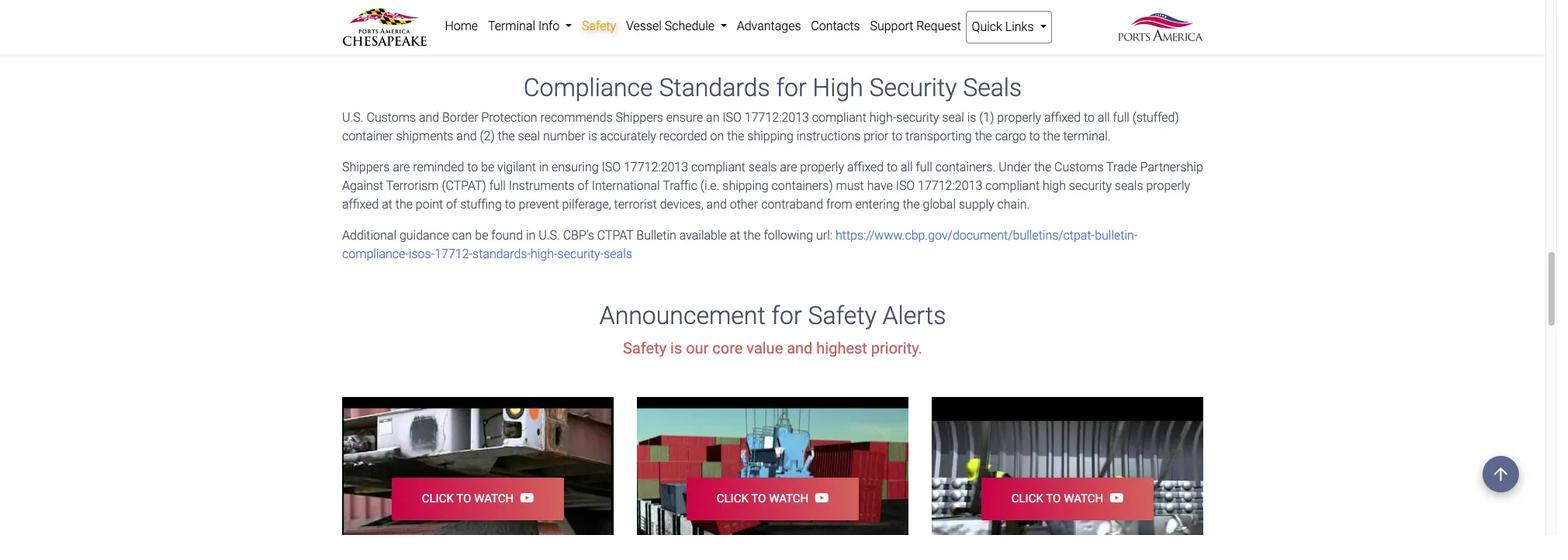 Task type: describe. For each thing, give the bounding box(es) containing it.
protection
[[482, 110, 538, 125]]

quick links
[[972, 19, 1037, 34]]

click for youtube image
[[1012, 492, 1044, 506]]

2 vertical spatial 17712:2013
[[918, 178, 983, 193]]

1 vertical spatial safety
[[808, 301, 877, 331]]

global
[[923, 197, 956, 212]]

shipments
[[396, 129, 454, 144]]

1 horizontal spatial seals
[[749, 160, 777, 175]]

ensure
[[666, 110, 703, 125]]

seals
[[963, 73, 1022, 102]]

found
[[491, 228, 523, 243]]

the left terminal.
[[1043, 129, 1060, 144]]

properly inside u.s. customs and border protection recommends shippers ensure an iso 17712:2013 compliant high-security seal is (1) properly affixed to all full (stuffed) container shipments and (2) the seal number is accurately recorded on the shipping instructions prior to transporting the cargo to the terminal.
[[997, 110, 1041, 125]]

terminal info
[[488, 19, 563, 33]]

pilferage,
[[562, 197, 611, 212]]

the right on
[[727, 129, 745, 144]]

0 horizontal spatial compliant
[[691, 160, 746, 175]]

accurately
[[600, 129, 656, 144]]

0 horizontal spatial iso
[[602, 160, 621, 175]]

0 vertical spatial for
[[776, 73, 807, 102]]

instruments
[[509, 178, 575, 193]]

info
[[539, 19, 560, 33]]

2 click to watch link from the left
[[687, 478, 859, 521]]

1 vertical spatial for
[[772, 301, 802, 331]]

compliance-
[[342, 247, 409, 262]]

affixed inside u.s. customs and border protection recommends shippers ensure an iso 17712:2013 compliant high-security seal is (1) properly affixed to all full (stuffed) container shipments and (2) the seal number is accurately recorded on the shipping instructions prior to transporting the cargo to the terminal.
[[1044, 110, 1081, 125]]

3 click to watch from the left
[[1012, 492, 1104, 506]]

the up high
[[1034, 160, 1052, 175]]

1 vertical spatial be
[[475, 228, 488, 243]]

video image for 1st youtube icon from right
[[637, 398, 909, 535]]

and inside shippers are reminded to be vigilant in ensuring iso 17712:2013 compliant seals are properly affixed to all full containers.  under the customs trade partnership against terrorism (ctpat) full instruments of international traffic (i.e. shipping containers) must have iso 17712:2013 compliant high security seals properly affixed at the point of stuffing to prevent pilferage, terrorist devices, and other contraband from entering the global supply chain.
[[707, 197, 727, 212]]

1 vertical spatial full
[[916, 160, 933, 175]]

0 horizontal spatial in
[[526, 228, 536, 243]]

containers)
[[772, 178, 833, 193]]

core
[[713, 339, 743, 358]]

vessel schedule link
[[621, 11, 732, 42]]

3 click to watch link from the left
[[982, 478, 1154, 521]]

contraband
[[761, 197, 823, 212]]

on
[[711, 129, 724, 144]]

have
[[867, 178, 893, 193]]

url:
[[816, 228, 833, 243]]

0 vertical spatial of
[[578, 178, 589, 193]]

terminal info link
[[483, 11, 577, 42]]

contacts
[[811, 19, 860, 33]]

and down border
[[457, 129, 477, 144]]

announcement
[[600, 301, 766, 331]]

services
[[451, 28, 496, 42]]

links
[[1006, 19, 1034, 34]]

video image for youtube image
[[932, 398, 1204, 535]]

https://www.cbp.gov/document/bulletins/ctpat-bulletin- compliance-isos-17712-standards-high-security-seals
[[342, 228, 1138, 262]]

security
[[870, 73, 957, 102]]

quick links link
[[966, 11, 1052, 43]]

high- inside https://www.cbp.gov/document/bulletins/ctpat-bulletin- compliance-isos-17712-standards-high-security-seals
[[531, 247, 558, 262]]

u.s. inside u.s. customs and border protection recommends shippers ensure an iso 17712:2013 compliant high-security seal is (1) properly affixed to all full (stuffed) container shipments and (2) the seal number is accurately recorded on the shipping instructions prior to transporting the cargo to the terminal.
[[342, 110, 364, 125]]

behavior and supervision.
[[378, 0, 520, 15]]

advantages
[[737, 19, 801, 33]]

must
[[836, 178, 864, 193]]

0 horizontal spatial 17712:2013
[[624, 160, 688, 175]]

the down protection
[[498, 129, 515, 144]]

3 watch from the left
[[1064, 492, 1104, 506]]

vessel
[[626, 19, 662, 33]]

and up shipments
[[419, 110, 439, 125]]

security inside u.s. customs and border protection recommends shippers ensure an iso 17712:2013 compliant high-security seal is (1) properly affixed to all full (stuffed) container shipments and (2) the seal number is accurately recorded on the shipping instructions prior to transporting the cargo to the terminal.
[[896, 110, 939, 125]]

safety link
[[577, 11, 621, 42]]

video image for second youtube icon from right
[[342, 398, 614, 535]]

recorded
[[659, 129, 708, 144]]

be inside shippers are reminded to be vigilant in ensuring iso 17712:2013 compliant seals are properly affixed to all full containers.  under the customs trade partnership against terrorism (ctpat) full instruments of international traffic (i.e. shipping containers) must have iso 17712:2013 compliant high security seals properly affixed at the point of stuffing to prevent pilferage, terrorist devices, and other contraband from entering the global supply chain.
[[481, 160, 494, 175]]

https://www.cbp.gov/document/bulletins/ctpat-
[[836, 228, 1095, 243]]

at inside shippers are reminded to be vigilant in ensuring iso 17712:2013 compliant seals are properly affixed to all full containers.  under the customs trade partnership against terrorism (ctpat) full instruments of international traffic (i.e. shipping containers) must have iso 17712:2013 compliant high security seals properly affixed at the point of stuffing to prevent pilferage, terrorist devices, and other contraband from entering the global supply chain.
[[382, 197, 393, 212]]

traffic
[[663, 178, 698, 193]]

the left 'global' at right top
[[903, 197, 920, 212]]

and down behavior and supervision.
[[427, 28, 448, 42]]

1 youtube image from the left
[[514, 492, 534, 505]]

stuffing
[[460, 197, 502, 212]]

(1)
[[980, 110, 994, 125]]

number
[[543, 129, 585, 144]]

containers.
[[936, 160, 996, 175]]

alerts
[[883, 301, 946, 331]]

compliance standards for high security seals
[[524, 73, 1022, 102]]

(stuffed)
[[1133, 110, 1179, 125]]

2 vertical spatial full
[[489, 178, 506, 193]]

1 vertical spatial is
[[588, 129, 597, 144]]

container
[[342, 129, 393, 144]]

2 horizontal spatial compliant
[[986, 178, 1040, 193]]

isos-
[[409, 247, 435, 262]]

standards
[[659, 73, 770, 102]]

support for support and services
[[381, 28, 424, 42]]

other
[[730, 197, 758, 212]]

(2)
[[480, 129, 495, 144]]

1 watch from the left
[[474, 492, 514, 506]]

shippers are reminded to be vigilant in ensuring iso 17712:2013 compliant seals are properly affixed to all full containers.  under the customs trade partnership against terrorism (ctpat) full instruments of international traffic (i.e. shipping containers) must have iso 17712:2013 compliant high security seals properly affixed at the point of stuffing to prevent pilferage, terrorist devices, and other contraband from entering the global supply chain.
[[342, 160, 1203, 212]]

ensuring
[[552, 160, 599, 175]]

0 vertical spatial is
[[967, 110, 977, 125]]

ctpat
[[597, 228, 634, 243]]

1 click to watch from the left
[[422, 492, 514, 506]]

highest
[[817, 339, 867, 358]]

2 vertical spatial properly
[[1146, 178, 1191, 193]]

prevent
[[519, 197, 559, 212]]

2 vertical spatial iso
[[896, 178, 915, 193]]

(ctpat)
[[442, 178, 486, 193]]

seals inside https://www.cbp.gov/document/bulletins/ctpat-bulletin- compliance-isos-17712-standards-high-security-seals
[[604, 247, 632, 262]]

transporting
[[906, 129, 972, 144]]

safety is our core value and highest priority.
[[623, 339, 923, 358]]

shipping inside u.s. customs and border protection recommends shippers ensure an iso 17712:2013 compliant high-security seal is (1) properly affixed to all full (stuffed) container shipments and (2) the seal number is accurately recorded on the shipping instructions prior to transporting the cargo to the terminal.
[[748, 129, 794, 144]]

2 are from the left
[[780, 160, 797, 175]]

under
[[999, 160, 1031, 175]]

the down terrorism
[[396, 197, 413, 212]]

supply
[[959, 197, 995, 212]]

home link
[[440, 11, 483, 42]]

support request link
[[865, 11, 966, 42]]



Task type: vqa. For each thing, say whether or not it's contained in the screenshot.
For
yes



Task type: locate. For each thing, give the bounding box(es) containing it.
1 click from the left
[[422, 492, 454, 506]]

the down (1)
[[975, 129, 992, 144]]

all
[[1098, 110, 1110, 125], [901, 160, 913, 175]]

seals down trade
[[1115, 178, 1143, 193]]

properly up cargo
[[997, 110, 1041, 125]]

0 vertical spatial all
[[1098, 110, 1110, 125]]

1 vertical spatial of
[[446, 197, 457, 212]]

be right can
[[475, 228, 488, 243]]

0 horizontal spatial u.s.
[[342, 110, 364, 125]]

in up the instruments
[[539, 160, 549, 175]]

1 check square image from the top
[[361, 1, 372, 14]]

announcement for safety alerts
[[600, 301, 946, 331]]

2 youtube image from the left
[[809, 492, 829, 505]]

2 horizontal spatial 17712:2013
[[918, 178, 983, 193]]

properly down partnership
[[1146, 178, 1191, 193]]

iso right have
[[896, 178, 915, 193]]

0 vertical spatial seal
[[942, 110, 964, 125]]

0 vertical spatial iso
[[723, 110, 742, 125]]

0 horizontal spatial safety
[[582, 19, 616, 33]]

be left vigilant
[[481, 160, 494, 175]]

all inside shippers are reminded to be vigilant in ensuring iso 17712:2013 compliant seals are properly affixed to all full containers.  under the customs trade partnership against terrorism (ctpat) full instruments of international traffic (i.e. shipping containers) must have iso 17712:2013 compliant high security seals properly affixed at the point of stuffing to prevent pilferage, terrorist devices, and other contraband from entering the global supply chain.
[[901, 160, 913, 175]]

terminal
[[488, 19, 535, 33]]

0 horizontal spatial all
[[901, 160, 913, 175]]

supervision.
[[455, 0, 520, 15]]

full
[[1113, 110, 1130, 125], [916, 160, 933, 175], [489, 178, 506, 193]]

click for 1st youtube icon from right
[[717, 492, 749, 506]]

1 vertical spatial u.s.
[[539, 228, 560, 243]]

value
[[747, 339, 783, 358]]

behavior
[[381, 0, 428, 15]]

2 click from the left
[[717, 492, 749, 506]]

0 horizontal spatial are
[[393, 160, 410, 175]]

properly
[[997, 110, 1041, 125], [800, 160, 844, 175], [1146, 178, 1191, 193]]

high
[[1043, 178, 1066, 193]]

schedule
[[665, 19, 715, 33]]

1 vertical spatial seals
[[1115, 178, 1143, 193]]

youtube image
[[514, 492, 534, 505], [809, 492, 829, 505]]

compliant up chain.
[[986, 178, 1040, 193]]

0 vertical spatial u.s.
[[342, 110, 364, 125]]

additional guidance can be found in u.s. cbp's ctpat bulletin available at the following url:
[[342, 228, 836, 243]]

compliance
[[524, 73, 653, 102]]

full up stuffing
[[489, 178, 506, 193]]

high- down additional guidance can be found in u.s. cbp's ctpat bulletin available at the following url:
[[531, 247, 558, 262]]

2 horizontal spatial seals
[[1115, 178, 1143, 193]]

iso up the international
[[602, 160, 621, 175]]

shippers up accurately
[[616, 110, 663, 125]]

and right value
[[787, 339, 813, 358]]

check square image left support and services
[[361, 28, 372, 41]]

quick
[[972, 19, 1003, 34]]

bulletin
[[637, 228, 677, 243]]

vessel schedule
[[626, 19, 718, 33]]

border
[[442, 110, 478, 125]]

full left (stuffed)
[[1113, 110, 1130, 125]]

1 horizontal spatial shippers
[[616, 110, 663, 125]]

click to watch link
[[392, 478, 564, 521], [687, 478, 859, 521], [982, 478, 1154, 521]]

1 vertical spatial in
[[526, 228, 536, 243]]

following
[[764, 228, 813, 243]]

click for second youtube icon from right
[[422, 492, 454, 506]]

watch
[[474, 492, 514, 506], [769, 492, 809, 506], [1064, 492, 1104, 506]]

home
[[445, 19, 478, 33]]

1 horizontal spatial customs
[[1055, 160, 1104, 175]]

1 vertical spatial security
[[1069, 178, 1112, 193]]

check square image
[[361, 1, 372, 14], [361, 28, 372, 41]]

an
[[706, 110, 720, 125]]

available
[[680, 228, 727, 243]]

in right found
[[526, 228, 536, 243]]

17712:2013 up traffic
[[624, 160, 688, 175]]

0 horizontal spatial watch
[[474, 492, 514, 506]]

high- inside u.s. customs and border protection recommends shippers ensure an iso 17712:2013 compliant high-security seal is (1) properly affixed to all full (stuffed) container shipments and (2) the seal number is accurately recorded on the shipping instructions prior to transporting the cargo to the terminal.
[[870, 110, 897, 125]]

security right high
[[1069, 178, 1112, 193]]

0 horizontal spatial customs
[[367, 110, 416, 125]]

1 horizontal spatial are
[[780, 160, 797, 175]]

1 vertical spatial customs
[[1055, 160, 1104, 175]]

video image
[[342, 398, 614, 535], [637, 398, 909, 535], [932, 398, 1204, 535]]

shippers inside shippers are reminded to be vigilant in ensuring iso 17712:2013 compliant seals are properly affixed to all full containers.  under the customs trade partnership against terrorism (ctpat) full instruments of international traffic (i.e. shipping containers) must have iso 17712:2013 compliant high security seals properly affixed at the point of stuffing to prevent pilferage, terrorist devices, and other contraband from entering the global supply chain.
[[342, 160, 390, 175]]

0 horizontal spatial properly
[[800, 160, 844, 175]]

affixed up terminal.
[[1044, 110, 1081, 125]]

1 horizontal spatial at
[[730, 228, 741, 243]]

1 vertical spatial properly
[[800, 160, 844, 175]]

0 horizontal spatial at
[[382, 197, 393, 212]]

1 horizontal spatial iso
[[723, 110, 742, 125]]

2 horizontal spatial click
[[1012, 492, 1044, 506]]

can
[[452, 228, 472, 243]]

0 vertical spatial compliant
[[812, 110, 867, 125]]

affixed down against
[[342, 197, 379, 212]]

0 vertical spatial customs
[[367, 110, 416, 125]]

at
[[382, 197, 393, 212], [730, 228, 741, 243]]

the down other
[[744, 228, 761, 243]]

0 vertical spatial properly
[[997, 110, 1041, 125]]

0 horizontal spatial high-
[[531, 247, 558, 262]]

compliant up the instructions
[[812, 110, 867, 125]]

seals
[[749, 160, 777, 175], [1115, 178, 1143, 193], [604, 247, 632, 262]]

for up safety is our core value and highest priority.
[[772, 301, 802, 331]]

support request
[[870, 19, 961, 33]]

customs up high
[[1055, 160, 1104, 175]]

terminal.
[[1063, 129, 1111, 144]]

affixed up have
[[847, 160, 884, 175]]

1 vertical spatial shippers
[[342, 160, 390, 175]]

in inside shippers are reminded to be vigilant in ensuring iso 17712:2013 compliant seals are properly affixed to all full containers.  under the customs trade partnership against terrorism (ctpat) full instruments of international traffic (i.e. shipping containers) must have iso 17712:2013 compliant high security seals properly affixed at the point of stuffing to prevent pilferage, terrorist devices, and other contraband from entering the global supply chain.
[[539, 160, 549, 175]]

safety for safety is our core value and highest priority.
[[623, 339, 667, 358]]

0 horizontal spatial security
[[896, 110, 939, 125]]

1 vertical spatial seal
[[518, 129, 540, 144]]

instructions
[[797, 129, 861, 144]]

2 horizontal spatial safety
[[808, 301, 877, 331]]

0 vertical spatial be
[[481, 160, 494, 175]]

for left high
[[776, 73, 807, 102]]

of right point on the left top of the page
[[446, 197, 457, 212]]

1 horizontal spatial click
[[717, 492, 749, 506]]

safety up highest
[[808, 301, 877, 331]]

1 horizontal spatial click to watch
[[717, 492, 809, 506]]

1 vertical spatial check square image
[[361, 28, 372, 41]]

shipping inside shippers are reminded to be vigilant in ensuring iso 17712:2013 compliant seals are properly affixed to all full containers.  under the customs trade partnership against terrorism (ctpat) full instruments of international traffic (i.e. shipping containers) must have iso 17712:2013 compliant high security seals properly affixed at the point of stuffing to prevent pilferage, terrorist devices, and other contraband from entering the global supply chain.
[[723, 178, 769, 193]]

security inside shippers are reminded to be vigilant in ensuring iso 17712:2013 compliant seals are properly affixed to all full containers.  under the customs trade partnership against terrorism (ctpat) full instruments of international traffic (i.e. shipping containers) must have iso 17712:2013 compliant high security seals properly affixed at the point of stuffing to prevent pilferage, terrorist devices, and other contraband from entering the global supply chain.
[[1069, 178, 1112, 193]]

0 vertical spatial affixed
[[1044, 110, 1081, 125]]

support left 'request'
[[870, 19, 914, 33]]

full inside u.s. customs and border protection recommends shippers ensure an iso 17712:2013 compliant high-security seal is (1) properly affixed to all full (stuffed) container shipments and (2) the seal number is accurately recorded on the shipping instructions prior to transporting the cargo to the terminal.
[[1113, 110, 1130, 125]]

1 vertical spatial shipping
[[723, 178, 769, 193]]

and down the (i.e.
[[707, 197, 727, 212]]

1 horizontal spatial video image
[[637, 398, 909, 535]]

1 vertical spatial at
[[730, 228, 741, 243]]

recommends
[[541, 110, 613, 125]]

seals down "ctpat"
[[604, 247, 632, 262]]

2 click to watch from the left
[[717, 492, 809, 506]]

0 horizontal spatial click
[[422, 492, 454, 506]]

0 vertical spatial seals
[[749, 160, 777, 175]]

customs up container
[[367, 110, 416, 125]]

terrorism
[[386, 178, 439, 193]]

are up containers)
[[780, 160, 797, 175]]

1 horizontal spatial support
[[870, 19, 914, 33]]

be
[[481, 160, 494, 175], [475, 228, 488, 243]]

1 horizontal spatial full
[[916, 160, 933, 175]]

of
[[578, 178, 589, 193], [446, 197, 457, 212]]

0 horizontal spatial click to watch
[[422, 492, 514, 506]]

0 horizontal spatial youtube image
[[514, 492, 534, 505]]

are up terrorism
[[393, 160, 410, 175]]

support and services
[[378, 28, 496, 42]]

go to top image
[[1483, 456, 1519, 493]]

2 vertical spatial is
[[671, 339, 682, 358]]

support down behavior
[[381, 28, 424, 42]]

0 vertical spatial 17712:2013
[[745, 110, 809, 125]]

1 horizontal spatial high-
[[870, 110, 897, 125]]

2 horizontal spatial click to watch link
[[982, 478, 1154, 521]]

standards-
[[473, 247, 531, 262]]

safety for safety
[[582, 19, 616, 33]]

check square image left behavior
[[361, 1, 372, 14]]

0 vertical spatial security
[[896, 110, 939, 125]]

prior
[[864, 129, 889, 144]]

customs inside shippers are reminded to be vigilant in ensuring iso 17712:2013 compliant seals are properly affixed to all full containers.  under the customs trade partnership against terrorism (ctpat) full instruments of international traffic (i.e. shipping containers) must have iso 17712:2013 compliant high security seals properly affixed at the point of stuffing to prevent pilferage, terrorist devices, and other contraband from entering the global supply chain.
[[1055, 160, 1104, 175]]

0 horizontal spatial shippers
[[342, 160, 390, 175]]

high- up prior
[[870, 110, 897, 125]]

1 vertical spatial iso
[[602, 160, 621, 175]]

1 are from the left
[[393, 160, 410, 175]]

0 vertical spatial safety
[[582, 19, 616, 33]]

shippers
[[616, 110, 663, 125], [342, 160, 390, 175]]

1 horizontal spatial security
[[1069, 178, 1112, 193]]

click to watch
[[422, 492, 514, 506], [717, 492, 809, 506], [1012, 492, 1104, 506]]

17712:2013 inside u.s. customs and border protection recommends shippers ensure an iso 17712:2013 compliant high-security seal is (1) properly affixed to all full (stuffed) container shipments and (2) the seal number is accurately recorded on the shipping instructions prior to transporting the cargo to the terminal.
[[745, 110, 809, 125]]

safety
[[582, 19, 616, 33], [808, 301, 877, 331], [623, 339, 667, 358]]

0 horizontal spatial affixed
[[342, 197, 379, 212]]

request
[[917, 19, 961, 33]]

international
[[592, 178, 660, 193]]

check square image for behavior and supervision.
[[361, 1, 372, 14]]

0 horizontal spatial of
[[446, 197, 457, 212]]

our
[[686, 339, 709, 358]]

2 vertical spatial affixed
[[342, 197, 379, 212]]

1 vertical spatial compliant
[[691, 160, 746, 175]]

vigilant
[[497, 160, 536, 175]]

17712-
[[435, 247, 473, 262]]

seal down protection
[[518, 129, 540, 144]]

full down transporting
[[916, 160, 933, 175]]

compliant inside u.s. customs and border protection recommends shippers ensure an iso 17712:2013 compliant high-security seal is (1) properly affixed to all full (stuffed) container shipments and (2) the seal number is accurately recorded on the shipping instructions prior to transporting the cargo to the terminal.
[[812, 110, 867, 125]]

2 check square image from the top
[[361, 28, 372, 41]]

0 horizontal spatial seals
[[604, 247, 632, 262]]

0 horizontal spatial seal
[[518, 129, 540, 144]]

1 vertical spatial 17712:2013
[[624, 160, 688, 175]]

shippers up against
[[342, 160, 390, 175]]

youtube image
[[1104, 492, 1124, 505]]

1 horizontal spatial compliant
[[812, 110, 867, 125]]

security up transporting
[[896, 110, 939, 125]]

u.s. customs and border protection recommends shippers ensure an iso 17712:2013 compliant high-security seal is (1) properly affixed to all full (stuffed) container shipments and (2) the seal number is accurately recorded on the shipping instructions prior to transporting the cargo to the terminal.
[[342, 110, 1179, 144]]

1 horizontal spatial properly
[[997, 110, 1041, 125]]

3 video image from the left
[[932, 398, 1204, 535]]

17712:2013 down compliance standards for high security seals
[[745, 110, 809, 125]]

1 horizontal spatial seal
[[942, 110, 964, 125]]

chain.
[[998, 197, 1030, 212]]

2 horizontal spatial affixed
[[1044, 110, 1081, 125]]

1 horizontal spatial youtube image
[[809, 492, 829, 505]]

2 horizontal spatial iso
[[896, 178, 915, 193]]

iso right an
[[723, 110, 742, 125]]

against
[[342, 178, 383, 193]]

cbp's
[[563, 228, 594, 243]]

1 horizontal spatial watch
[[769, 492, 809, 506]]

shipping
[[748, 129, 794, 144], [723, 178, 769, 193]]

1 horizontal spatial 17712:2013
[[745, 110, 809, 125]]

contacts link
[[806, 11, 865, 42]]

safety left vessel
[[582, 19, 616, 33]]

0 horizontal spatial support
[[381, 28, 424, 42]]

iso inside u.s. customs and border protection recommends shippers ensure an iso 17712:2013 compliant high-security seal is (1) properly affixed to all full (stuffed) container shipments and (2) the seal number is accurately recorded on the shipping instructions prior to transporting the cargo to the terminal.
[[723, 110, 742, 125]]

is left (1)
[[967, 110, 977, 125]]

seals down u.s. customs and border protection recommends shippers ensure an iso 17712:2013 compliant high-security seal is (1) properly affixed to all full (stuffed) container shipments and (2) the seal number is accurately recorded on the shipping instructions prior to transporting the cargo to the terminal.
[[749, 160, 777, 175]]

0 vertical spatial shipping
[[748, 129, 794, 144]]

1 video image from the left
[[342, 398, 614, 535]]

3 click from the left
[[1012, 492, 1044, 506]]

all down transporting
[[901, 160, 913, 175]]

cargo
[[995, 129, 1026, 144]]

and up home
[[431, 0, 452, 15]]

1 horizontal spatial all
[[1098, 110, 1110, 125]]

devices,
[[660, 197, 704, 212]]

1 horizontal spatial in
[[539, 160, 549, 175]]

u.s. left the cbp's
[[539, 228, 560, 243]]

u.s.
[[342, 110, 364, 125], [539, 228, 560, 243]]

high-
[[870, 110, 897, 125], [531, 247, 558, 262]]

is down recommends
[[588, 129, 597, 144]]

17712:2013 up 'global' at right top
[[918, 178, 983, 193]]

support for support request
[[870, 19, 914, 33]]

security-
[[558, 247, 604, 262]]

seal
[[942, 110, 964, 125], [518, 129, 540, 144]]

compliant up the (i.e.
[[691, 160, 746, 175]]

shippers inside u.s. customs and border protection recommends shippers ensure an iso 17712:2013 compliant high-security seal is (1) properly affixed to all full (stuffed) container shipments and (2) the seal number is accurately recorded on the shipping instructions prior to transporting the cargo to the terminal.
[[616, 110, 663, 125]]

iso
[[723, 110, 742, 125], [602, 160, 621, 175], [896, 178, 915, 193]]

priority.
[[871, 339, 923, 358]]

0 vertical spatial high-
[[870, 110, 897, 125]]

2 horizontal spatial full
[[1113, 110, 1130, 125]]

0 horizontal spatial click to watch link
[[392, 478, 564, 521]]

1 click to watch link from the left
[[392, 478, 564, 521]]

click
[[422, 492, 454, 506], [717, 492, 749, 506], [1012, 492, 1044, 506]]

are
[[393, 160, 410, 175], [780, 160, 797, 175]]

2 horizontal spatial watch
[[1064, 492, 1104, 506]]

u.s. up container
[[342, 110, 364, 125]]

shipping down compliance standards for high security seals
[[748, 129, 794, 144]]

shipping up other
[[723, 178, 769, 193]]

advantages link
[[732, 11, 806, 42]]

terrorist
[[614, 197, 657, 212]]

seal up transporting
[[942, 110, 964, 125]]

0 horizontal spatial video image
[[342, 398, 614, 535]]

of up pilferage,
[[578, 178, 589, 193]]

2 vertical spatial safety
[[623, 339, 667, 358]]

https://www.cbp.gov/document/bulletins/ctpat-bulletin- compliance-isos-17712-standards-high-security-seals link
[[342, 228, 1138, 262]]

customs inside u.s. customs and border protection recommends shippers ensure an iso 17712:2013 compliant high-security seal is (1) properly affixed to all full (stuffed) container shipments and (2) the seal number is accurately recorded on the shipping instructions prior to transporting the cargo to the terminal.
[[367, 110, 416, 125]]

1 horizontal spatial is
[[671, 339, 682, 358]]

at down against
[[382, 197, 393, 212]]

security
[[896, 110, 939, 125], [1069, 178, 1112, 193]]

is left the our
[[671, 339, 682, 358]]

check square image for support and services
[[361, 28, 372, 41]]

1 vertical spatial all
[[901, 160, 913, 175]]

reminded
[[413, 160, 464, 175]]

point
[[416, 197, 443, 212]]

safety down announcement
[[623, 339, 667, 358]]

1 horizontal spatial of
[[578, 178, 589, 193]]

0 vertical spatial at
[[382, 197, 393, 212]]

1 horizontal spatial safety
[[623, 339, 667, 358]]

high
[[813, 73, 863, 102]]

(i.e.
[[701, 178, 720, 193]]

2 vertical spatial seals
[[604, 247, 632, 262]]

1 horizontal spatial click to watch link
[[687, 478, 859, 521]]

all inside u.s. customs and border protection recommends shippers ensure an iso 17712:2013 compliant high-security seal is (1) properly affixed to all full (stuffed) container shipments and (2) the seal number is accurately recorded on the shipping instructions prior to transporting the cargo to the terminal.
[[1098, 110, 1110, 125]]

guidance
[[400, 228, 449, 243]]

affixed
[[1044, 110, 1081, 125], [847, 160, 884, 175], [342, 197, 379, 212]]

all up terminal.
[[1098, 110, 1110, 125]]

2 video image from the left
[[637, 398, 909, 535]]

additional
[[342, 228, 397, 243]]

1 vertical spatial affixed
[[847, 160, 884, 175]]

2 watch from the left
[[769, 492, 809, 506]]

at right available
[[730, 228, 741, 243]]

properly up containers)
[[800, 160, 844, 175]]



